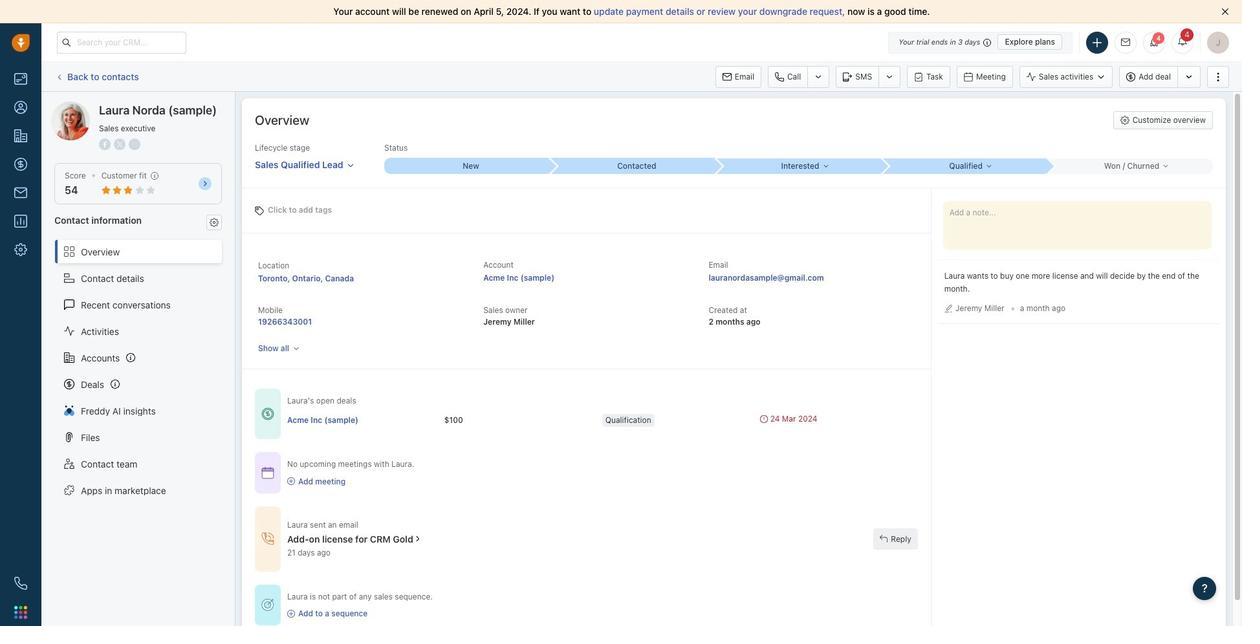 Task type: locate. For each thing, give the bounding box(es) containing it.
Search your CRM... text field
[[57, 31, 186, 53]]

container_wx8msf4aqz5i3rn1 image
[[261, 408, 274, 421], [261, 467, 274, 479], [287, 478, 295, 485], [261, 533, 274, 546]]

phone element
[[8, 571, 34, 597]]

phone image
[[14, 577, 27, 590]]

container_wx8msf4aqz5i3rn1 image
[[760, 416, 768, 423], [880, 535, 888, 543], [261, 599, 274, 612], [287, 610, 295, 618]]

cell
[[287, 407, 444, 433]]

row
[[287, 407, 918, 434]]



Task type: describe. For each thing, give the bounding box(es) containing it.
mng settings image
[[210, 218, 219, 227]]

send email image
[[1121, 38, 1130, 47]]

freshworks switcher image
[[14, 606, 27, 619]]

close image
[[1222, 8, 1229, 16]]



Task type: vqa. For each thing, say whether or not it's contained in the screenshot.
Freshworks Switcher Icon
yes



